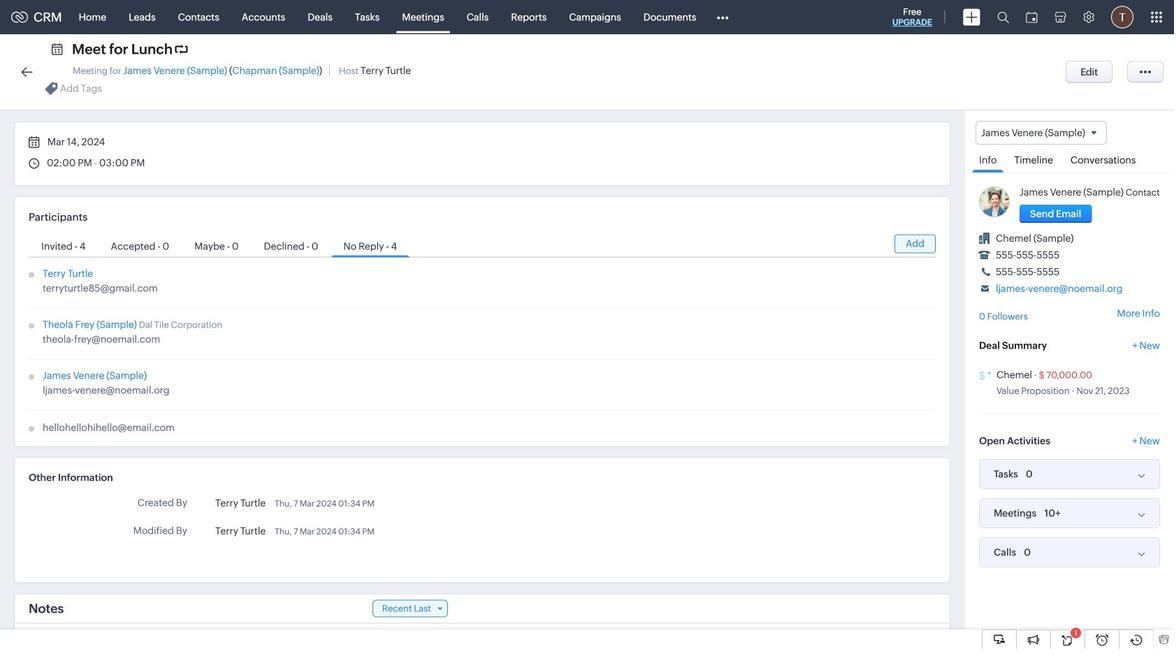 Task type: describe. For each thing, give the bounding box(es) containing it.
create menu element
[[955, 0, 989, 34]]

search element
[[989, 0, 1017, 34]]

Other Modules field
[[707, 6, 738, 28]]

profile element
[[1103, 0, 1142, 34]]



Task type: vqa. For each thing, say whether or not it's contained in the screenshot.
1st 'navigation'
no



Task type: locate. For each thing, give the bounding box(es) containing it.
None button
[[1066, 61, 1113, 83], [1020, 205, 1092, 223], [1066, 61, 1113, 83], [1020, 205, 1092, 223]]

calendar image
[[1026, 12, 1038, 23]]

create menu image
[[963, 9, 980, 26]]

profile image
[[1111, 6, 1133, 28]]

None field
[[976, 121, 1107, 145]]

search image
[[997, 11, 1009, 23]]

logo image
[[11, 12, 28, 23]]



